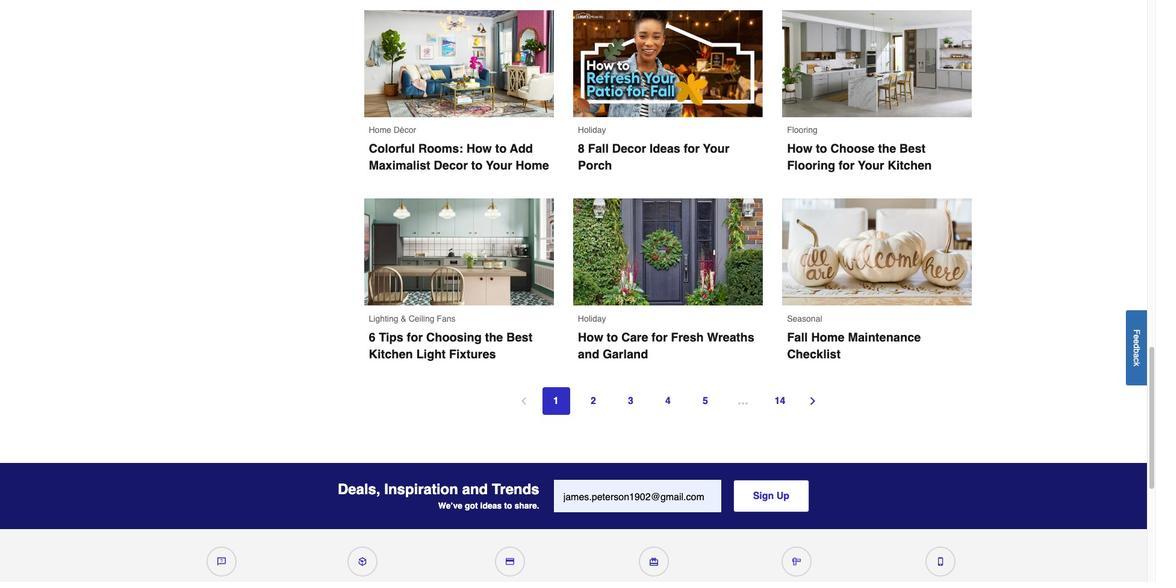 Task type: locate. For each thing, give the bounding box(es) containing it.
colorful rooms: how to add maximalist decor to your home
[[369, 142, 552, 173]]

deals, inspiration and trends we've got ideas to share.
[[338, 482, 539, 511]]

decor down rooms: on the left
[[434, 159, 468, 173]]

&
[[401, 314, 406, 324]]

an entryway table decorated for fall with colorful faux pumpkins. image
[[782, 199, 972, 306]]

1 horizontal spatial best
[[900, 142, 926, 156]]

1 horizontal spatial and
[[578, 348, 599, 362]]

chevron right image
[[807, 396, 819, 408]]

best
[[900, 142, 926, 156], [506, 331, 533, 345]]

sign
[[753, 491, 774, 502]]

flooring inside how to choose the best flooring for your kitchen
[[787, 159, 835, 173]]

0 horizontal spatial fall
[[588, 142, 609, 156]]

your inside how to choose the best flooring for your kitchen
[[858, 159, 884, 173]]

k
[[1132, 362, 1142, 367]]

for
[[684, 142, 700, 156], [839, 159, 855, 173], [407, 331, 423, 345], [652, 331, 668, 345]]

for down lighting & ceiling fans in the bottom of the page
[[407, 331, 423, 345]]

8 fall decor ideas for your porch
[[578, 142, 733, 173]]

1 horizontal spatial home
[[516, 159, 549, 173]]

sign up button
[[733, 481, 809, 513]]

0 vertical spatial kitchen
[[888, 159, 932, 173]]

0 horizontal spatial decor
[[434, 159, 468, 173]]

fall home maintenance checklist
[[787, 331, 924, 362]]

holiday up garland
[[578, 314, 606, 324]]

best inside the 6 tips for choosing the best kitchen light fixtures
[[506, 331, 533, 345]]

dots image
[[738, 399, 748, 409]]

your down add
[[486, 159, 512, 173]]

2 holiday from the top
[[578, 314, 606, 324]]

2 horizontal spatial your
[[858, 159, 884, 173]]

how to care for fresh wreaths and garland
[[578, 331, 758, 362]]

0 horizontal spatial home
[[369, 126, 391, 135]]

Email Address email field
[[554, 481, 721, 513]]

and inside deals, inspiration and trends we've got ideas to share.
[[462, 482, 488, 499]]

c
[[1132, 358, 1142, 362]]

1 horizontal spatial fall
[[787, 331, 808, 345]]

pickup image
[[358, 558, 367, 567]]

how left choose
[[787, 142, 813, 156]]

for right care
[[652, 331, 668, 345]]

6 tips for choosing the best kitchen light fixtures
[[369, 331, 536, 362]]

home down add
[[516, 159, 549, 173]]

ideas
[[480, 502, 502, 511]]

1 horizontal spatial kitchen
[[888, 159, 932, 173]]

home décor
[[369, 126, 416, 135]]

0 horizontal spatial how
[[467, 142, 492, 156]]

and inside the how to care for fresh wreaths and garland
[[578, 348, 599, 362]]

holiday for 8
[[578, 126, 606, 135]]

holiday for how
[[578, 314, 606, 324]]

the
[[878, 142, 896, 156], [485, 331, 503, 345]]

1 vertical spatial the
[[485, 331, 503, 345]]

1 e from the top
[[1132, 335, 1142, 339]]

tips
[[379, 331, 403, 345]]

best inside how to choose the best flooring for your kitchen
[[900, 142, 926, 156]]

and up the got
[[462, 482, 488, 499]]

1 vertical spatial fall
[[787, 331, 808, 345]]

home up checklist
[[811, 331, 845, 345]]

0 vertical spatial flooring
[[787, 126, 818, 135]]

e up b
[[1132, 339, 1142, 344]]

cement floors are a durable surface for floors in a kitchen. image
[[782, 10, 972, 117]]

1 vertical spatial holiday
[[578, 314, 606, 324]]

living room with patterned roof, pink fireplace, blue couch and layered rugs. image
[[364, 10, 554, 117]]

the inside the 6 tips for choosing the best kitchen light fixtures
[[485, 331, 503, 345]]

6
[[369, 331, 376, 345]]

your right "ideas"
[[703, 142, 730, 156]]

1 vertical spatial flooring
[[787, 159, 835, 173]]

1 horizontal spatial the
[[878, 142, 896, 156]]

d
[[1132, 344, 1142, 349]]

how up garland
[[578, 331, 603, 345]]

maintenance
[[848, 331, 921, 345]]

1 vertical spatial home
[[516, 159, 549, 173]]

0 vertical spatial holiday
[[578, 126, 606, 135]]

0 horizontal spatial the
[[485, 331, 503, 345]]

to inside deals, inspiration and trends we've got ideas to share.
[[504, 502, 512, 511]]

kitchen inside how to choose the best flooring for your kitchen
[[888, 159, 932, 173]]

rooms:
[[418, 142, 463, 156]]

4
[[665, 396, 671, 407]]

home inside fall home maintenance checklist
[[811, 331, 845, 345]]

2 vertical spatial home
[[811, 331, 845, 345]]

fall
[[588, 142, 609, 156], [787, 331, 808, 345]]

your
[[703, 142, 730, 156], [486, 159, 512, 173], [858, 159, 884, 173]]

how inside the how to care for fresh wreaths and garland
[[578, 331, 603, 345]]

1 vertical spatial best
[[506, 331, 533, 345]]

0 horizontal spatial and
[[462, 482, 488, 499]]

e
[[1132, 335, 1142, 339], [1132, 339, 1142, 344]]

your inside colorful rooms: how to add maximalist decor to your home
[[486, 159, 512, 173]]

1 horizontal spatial your
[[703, 142, 730, 156]]

home
[[369, 126, 391, 135], [516, 159, 549, 173], [811, 331, 845, 345]]

and left garland
[[578, 348, 599, 362]]

1 holiday from the top
[[578, 126, 606, 135]]

5 button
[[692, 388, 719, 416]]

1 vertical spatial and
[[462, 482, 488, 499]]

to
[[495, 142, 507, 156], [816, 142, 827, 156], [471, 159, 483, 173], [607, 331, 618, 345], [504, 502, 512, 511]]

1 vertical spatial decor
[[434, 159, 468, 173]]

décor
[[394, 126, 416, 135]]

home up colorful
[[369, 126, 391, 135]]

fall right '8' at top
[[588, 142, 609, 156]]

your down choose
[[858, 159, 884, 173]]

1 horizontal spatial how
[[578, 331, 603, 345]]

0 horizontal spatial your
[[486, 159, 512, 173]]

how
[[467, 142, 492, 156], [787, 142, 813, 156], [578, 331, 603, 345]]

how right rooms: on the left
[[467, 142, 492, 156]]

sign up
[[753, 491, 790, 502]]

decor left "ideas"
[[612, 142, 646, 156]]

how for how to choose the best flooring for your kitchen
[[787, 142, 813, 156]]

holiday
[[578, 126, 606, 135], [578, 314, 606, 324]]

1 horizontal spatial decor
[[612, 142, 646, 156]]

choosing
[[426, 331, 482, 345]]

2 flooring from the top
[[787, 159, 835, 173]]

0 vertical spatial best
[[900, 142, 926, 156]]

your inside 8 fall decor ideas for your porch
[[703, 142, 730, 156]]

fall down seasonal
[[787, 331, 808, 345]]

decor
[[612, 142, 646, 156], [434, 159, 468, 173]]

the up fixtures
[[485, 331, 503, 345]]

for right "ideas"
[[684, 142, 700, 156]]

mobile image
[[936, 558, 945, 567]]

0 horizontal spatial kitchen
[[369, 348, 413, 362]]

flooring
[[787, 126, 818, 135], [787, 159, 835, 173]]

0 horizontal spatial best
[[506, 331, 533, 345]]

0 vertical spatial decor
[[612, 142, 646, 156]]

kitchen
[[888, 159, 932, 173], [369, 348, 413, 362]]

e up d
[[1132, 335, 1142, 339]]

chevron left image
[[518, 396, 530, 408]]

1 vertical spatial kitchen
[[369, 348, 413, 362]]

0 vertical spatial fall
[[588, 142, 609, 156]]

0 vertical spatial the
[[878, 142, 896, 156]]

2 horizontal spatial home
[[811, 331, 845, 345]]

holiday up '8' at top
[[578, 126, 606, 135]]

ideas
[[650, 142, 680, 156]]

for down choose
[[839, 159, 855, 173]]

and
[[578, 348, 599, 362], [462, 482, 488, 499]]

2 horizontal spatial how
[[787, 142, 813, 156]]

how to choose the best flooring for your kitchen
[[787, 142, 932, 173]]

the right choose
[[878, 142, 896, 156]]

0 vertical spatial and
[[578, 348, 599, 362]]

how inside how to choose the best flooring for your kitchen
[[787, 142, 813, 156]]

up
[[777, 491, 790, 502]]

8
[[578, 142, 585, 156]]



Task type: vqa. For each thing, say whether or not it's contained in the screenshot.
HOW to the middle
yes



Task type: describe. For each thing, give the bounding box(es) containing it.
how inside colorful rooms: how to add maximalist decor to your home
[[467, 142, 492, 156]]

14 button
[[766, 388, 794, 416]]

to inside how to choose the best flooring for your kitchen
[[816, 142, 827, 156]]

got
[[465, 502, 478, 511]]

credit card image
[[506, 558, 514, 567]]

1 button
[[542, 388, 570, 416]]

a modern kitchen with teal cabinets and a wood island with 3 gold hanging pendant lights. image
[[364, 199, 554, 306]]

porch
[[578, 159, 612, 173]]

f
[[1132, 330, 1142, 335]]

3
[[628, 396, 634, 407]]

fresh
[[671, 331, 704, 345]]

4 button
[[654, 388, 682, 416]]

kitchen inside the 6 tips for choosing the best kitchen light fixtures
[[369, 348, 413, 362]]

for inside how to choose the best flooring for your kitchen
[[839, 159, 855, 173]]

maximalist
[[369, 159, 430, 173]]

home inside colorful rooms: how to add maximalist decor to your home
[[516, 159, 549, 173]]

decor inside colorful rooms: how to add maximalist decor to your home
[[434, 159, 468, 173]]

share.
[[515, 502, 539, 511]]

care
[[622, 331, 648, 345]]

b
[[1132, 349, 1142, 354]]

a picture of a young woman in front of a decorated fall patio at night. image
[[573, 10, 763, 117]]

garland
[[603, 348, 648, 362]]

trends
[[492, 482, 539, 499]]

colorful
[[369, 142, 415, 156]]

for inside the 6 tips for choosing the best kitchen light fixtures
[[407, 331, 423, 345]]

3 button
[[617, 388, 645, 416]]

2 e from the top
[[1132, 339, 1142, 344]]

decor inside 8 fall decor ideas for your porch
[[612, 142, 646, 156]]

14
[[775, 396, 786, 407]]

how for how to care for fresh wreaths and garland
[[578, 331, 603, 345]]

fall inside 8 fall decor ideas for your porch
[[588, 142, 609, 156]]

lighting
[[369, 314, 398, 324]]

seasonal
[[787, 314, 822, 324]]

f e e d b a c k button
[[1126, 311, 1147, 386]]

1 flooring from the top
[[787, 126, 818, 135]]

inspiration
[[384, 482, 458, 499]]

for inside the how to care for fresh wreaths and garland
[[652, 331, 668, 345]]

fixtures
[[449, 348, 496, 362]]

fans
[[437, 314, 456, 324]]

we've
[[438, 502, 463, 511]]

light
[[416, 348, 446, 362]]

checklist
[[787, 348, 841, 362]]

a navy blue door on a brick home decorated with a fresh wreath and garland. image
[[573, 199, 763, 306]]

customer care image
[[217, 558, 226, 567]]

1
[[553, 396, 559, 407]]

dimensions image
[[793, 558, 801, 567]]

ceiling
[[409, 314, 434, 324]]

2 button
[[580, 388, 607, 416]]

to inside the how to care for fresh wreaths and garland
[[607, 331, 618, 345]]

2
[[591, 396, 596, 407]]

add
[[510, 142, 533, 156]]

the inside how to choose the best flooring for your kitchen
[[878, 142, 896, 156]]

f e e d b a c k
[[1132, 330, 1142, 367]]

fall inside fall home maintenance checklist
[[787, 331, 808, 345]]

choose
[[831, 142, 875, 156]]

lighting & ceiling fans
[[369, 314, 456, 324]]

a
[[1132, 354, 1142, 358]]

5
[[703, 396, 708, 407]]

for inside 8 fall decor ideas for your porch
[[684, 142, 700, 156]]

wreaths
[[707, 331, 755, 345]]

sign up form
[[554, 481, 809, 513]]

0 vertical spatial home
[[369, 126, 391, 135]]

deals,
[[338, 482, 380, 499]]

gift card image
[[650, 558, 658, 567]]



